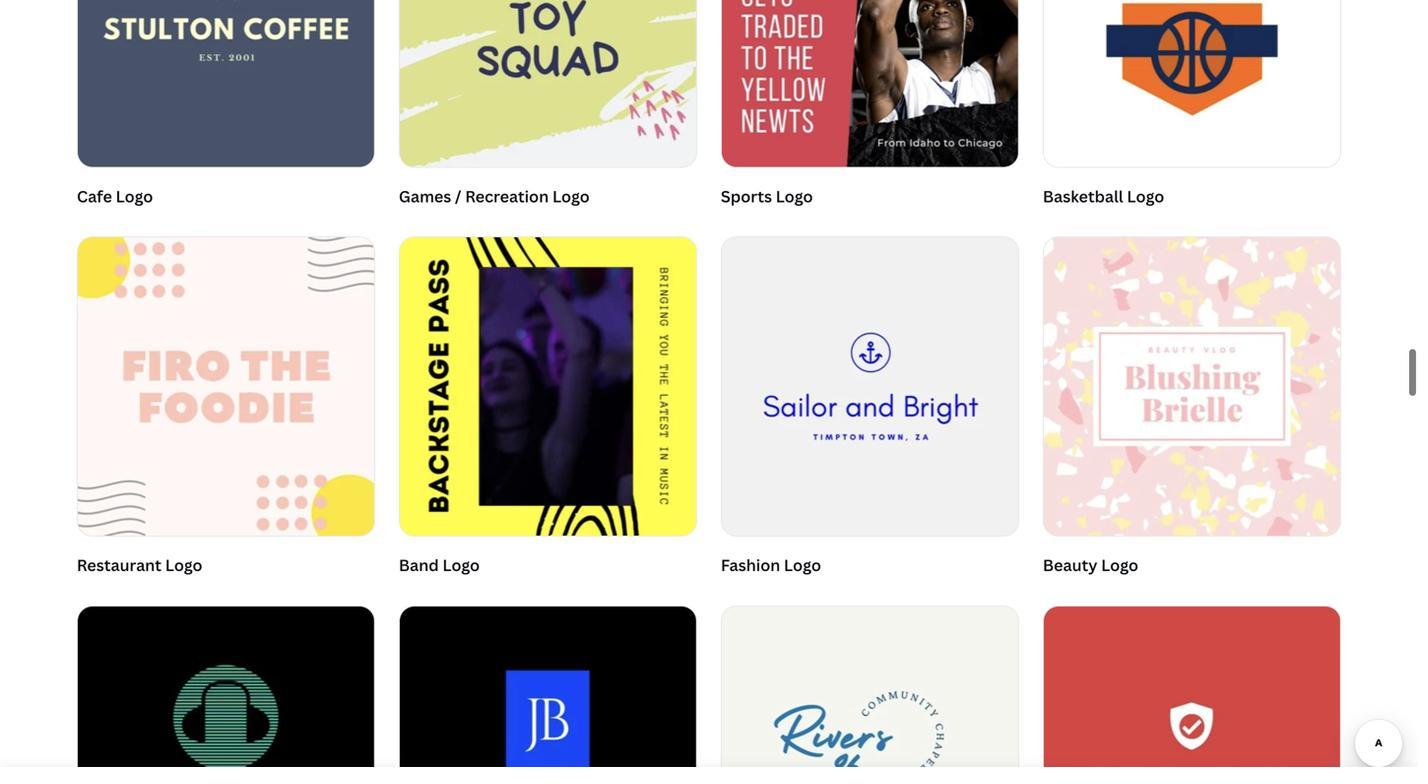Task type: vqa. For each thing, say whether or not it's contained in the screenshot.
Basketball Logo
yes



Task type: describe. For each thing, give the bounding box(es) containing it.
fashion
[[721, 555, 780, 576]]

fashion logo link
[[721, 237, 1019, 582]]

games / recreation logo image
[[400, 0, 696, 167]]

band
[[399, 555, 439, 576]]

logo for fashion logo
[[784, 555, 821, 576]]

dj logo image
[[78, 607, 374, 767]]

games
[[399, 186, 451, 207]]

logo for basketball logo
[[1127, 186, 1164, 207]]

basketball logo
[[1043, 186, 1164, 207]]

basketball logo link
[[1043, 0, 1341, 213]]

/
[[455, 186, 462, 207]]

beauty logo image
[[1044, 238, 1340, 536]]

sports logo image
[[722, 0, 1018, 167]]

church logo image
[[722, 607, 1018, 767]]

beauty logo
[[1043, 555, 1139, 576]]

attorney / law logo image
[[400, 607, 696, 767]]

fashion logo image
[[722, 238, 1018, 536]]

restaurant logo image
[[78, 238, 374, 536]]

band logo link
[[399, 237, 697, 582]]

sports logo link
[[721, 0, 1019, 213]]

logo for sports logo
[[776, 186, 813, 207]]

cafe logo image
[[78, 0, 374, 167]]



Task type: locate. For each thing, give the bounding box(es) containing it.
logo right basketball
[[1127, 186, 1164, 207]]

logo right beauty
[[1101, 555, 1139, 576]]

logo for cafe logo
[[116, 186, 153, 207]]

logo right band on the bottom left
[[443, 555, 480, 576]]

beauty logo link
[[1043, 237, 1341, 582]]

logo inside beauty logo link
[[1101, 555, 1139, 576]]

cafe logo link
[[77, 0, 375, 213]]

games / recreation logo
[[399, 186, 590, 207]]

logo inside fashion logo link
[[784, 555, 821, 576]]

logo right cafe
[[116, 186, 153, 207]]

sports
[[721, 186, 772, 207]]

recreation
[[465, 186, 549, 207]]

sports logo
[[721, 186, 813, 207]]

logo right recreation
[[552, 186, 590, 207]]

logo right restaurant
[[165, 555, 202, 576]]

logo for band logo
[[443, 555, 480, 576]]

band logo
[[399, 555, 480, 576]]

cafe logo
[[77, 186, 153, 207]]

logo inside restaurant logo link
[[165, 555, 202, 576]]

logo inside basketball logo link
[[1127, 186, 1164, 207]]

games / recreation logo link
[[399, 0, 697, 213]]

logo for beauty logo
[[1101, 555, 1139, 576]]

basketball
[[1043, 186, 1123, 207]]

restaurant
[[77, 555, 162, 576]]

cafe
[[77, 186, 112, 207]]

logo inside band logo link
[[443, 555, 480, 576]]

logo inside cafe logo link
[[116, 186, 153, 207]]

logo inside sports logo link
[[776, 186, 813, 207]]

computer logo image
[[1044, 607, 1340, 767]]

logo right fashion
[[784, 555, 821, 576]]

logo inside games / recreation logo "link"
[[552, 186, 590, 207]]

basketball logo image
[[1044, 0, 1340, 167]]

logo for restaurant logo
[[165, 555, 202, 576]]

band logo image
[[400, 238, 696, 536]]

beauty
[[1043, 555, 1098, 576]]

logo right sports at the right top of the page
[[776, 186, 813, 207]]

restaurant logo link
[[77, 237, 375, 582]]

logo
[[116, 186, 153, 207], [552, 186, 590, 207], [776, 186, 813, 207], [1127, 186, 1164, 207], [165, 555, 202, 576], [443, 555, 480, 576], [784, 555, 821, 576], [1101, 555, 1139, 576]]

fashion logo
[[721, 555, 821, 576]]

restaurant logo
[[77, 555, 202, 576]]



